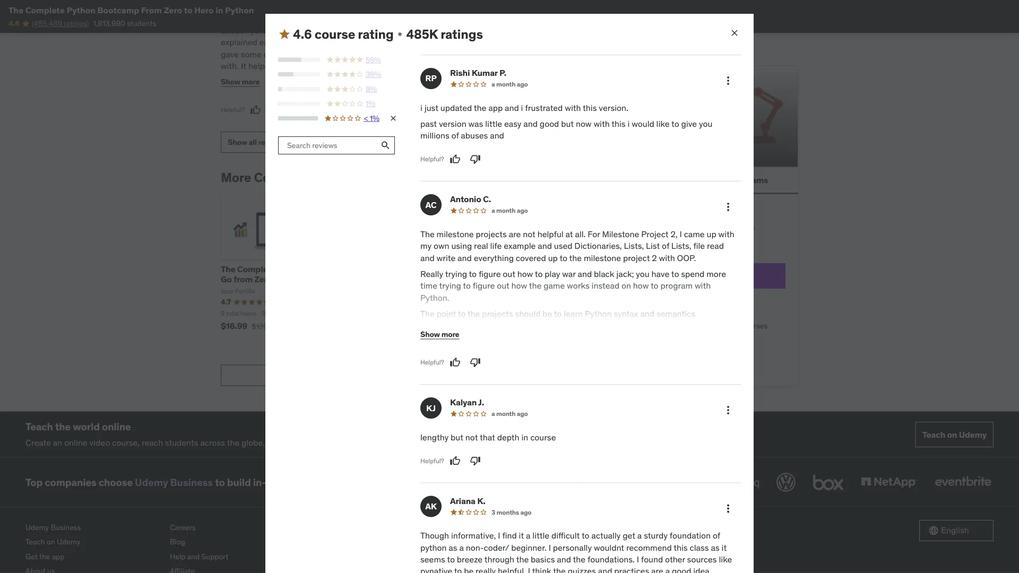 Task type: locate. For each thing, give the bounding box(es) containing it.
25,000+ inside subscribe to this course and 25,000+ top‑rated udemy courses for your organization.
[[727, 224, 756, 234]]

1 vertical spatial complete
[[237, 264, 276, 275]]

0 vertical spatial from
[[313, 25, 330, 36]]

0 horizontal spatial milestone
[[437, 229, 474, 240]]

submit search image
[[380, 140, 391, 151]]

165 lectures
[[392, 310, 427, 318]]

teach inside teach on udemy link
[[923, 430, 946, 441]]

0 horizontal spatial for
[[378, 264, 389, 275]]

was
[[266, 13, 281, 24], [469, 119, 483, 129]]

and right syntax
[[641, 309, 655, 320]]

1 9 total hours from the left
[[221, 310, 257, 318]]

in inside dialog
[[522, 432, 529, 443]]

1 this from the left
[[221, 13, 237, 24]]

a
[[433, 13, 438, 24], [472, 13, 476, 24], [557, 25, 561, 36], [340, 73, 344, 84], [492, 80, 495, 89], [492, 207, 495, 215], [492, 410, 495, 418], [526, 531, 531, 542], [638, 531, 642, 542], [460, 543, 464, 554], [666, 566, 670, 574]]

portilla down openai at left
[[489, 287, 509, 296]]

you inside i just updated the app and i frustrated with this version. past version was little easy and good but now with this i would like to give you millions of abuses and
[[699, 119, 713, 129]]

xsmall image
[[396, 30, 404, 39], [389, 114, 398, 123]]

and right abuses
[[490, 130, 504, 141]]

2 vertical spatial a month ago
[[492, 410, 528, 418]]

more inside the milestone projects are not helpful at all. for milestone project 2, i came up with my own using real life example and used dictionaries, lists, list of lists, file read and write and everything covered up to the milestone project 2 with oop. really trying to figure out how to play war and black jack; you have to spend more time trying to figure out how the game works instead on how to program with python. the point to the projects should be to learn python syntax and semantics
[[707, 269, 727, 280]]

my inside i am a medico, a doctor. this is my first python learning bootcamp. finished this with a great confidence. thank you for excellent teaching.
[[533, 13, 544, 24]]

wouldnt
[[594, 543, 625, 554]]

python. inside the milestone projects are not helpful at all. for milestone project 2, i came up with my own using real life example and used dictionaries, lists, list of lists, file read and write and everything covered up to the milestone project 2 with oop. really trying to figure out how to play war and black jack; you have to spend more time trying to figure out how the game works instead on how to program with python. the point to the projects should be to learn python syntax and semantics
[[421, 293, 450, 303]]

0 horizontal spatial python.
[[245, 25, 274, 36]]

you right give
[[699, 119, 713, 129]]

9
[[221, 310, 225, 318], [474, 310, 478, 318]]

0 vertical spatial my
[[533, 13, 544, 24]]

1 portilla from the left
[[235, 287, 255, 296]]

this left is
[[507, 13, 522, 24]]

as inside "this course was really helpful to me in knowing about python. it started from scratch and explained each and every steps in detail. it also gave some of the interesting projects to work with. it helped me to gain some reasonable programming skill in python as a beginner."
[[329, 73, 338, 84]]

now
[[576, 119, 592, 129]]

of down each
[[264, 49, 271, 60]]

1 horizontal spatial zero
[[254, 274, 272, 285]]

i
[[415, 13, 418, 24], [680, 229, 682, 240], [498, 531, 501, 542], [549, 543, 551, 554], [637, 555, 639, 565], [528, 566, 531, 574]]

the right get
[[39, 552, 50, 562]]

the right the updated
[[474, 102, 487, 113]]

lectures right 58
[[525, 310, 548, 318]]

1 vertical spatial month
[[496, 207, 516, 215]]

try
[[669, 271, 681, 282]]

1 a month ago from the top
[[492, 80, 528, 89]]

4.6 for 4.6
[[8, 19, 19, 28]]

9 down gpt,
[[474, 310, 478, 318]]

the
[[8, 5, 23, 15], [421, 229, 435, 240], [221, 264, 236, 275], [421, 309, 435, 320]]

0 horizontal spatial teach on udemy link
[[25, 535, 161, 550]]

1 horizontal spatial little
[[533, 531, 550, 542]]

1 vertical spatial show more
[[421, 330, 460, 339]]

online right an
[[64, 438, 87, 449]]

a month ago for kalyan j.
[[492, 410, 528, 418]]

machine
[[348, 274, 381, 285]]

an
[[53, 438, 62, 449]]

a month ago down p.
[[492, 80, 528, 89]]

0 horizontal spatial bootcamp
[[97, 5, 139, 15]]

was inside "this course was really helpful to me in knowing about python. it started from scratch and explained each and every steps in detail. it also gave some of the interesting projects to work with. it helped me to gain some reasonable programming skill in python as a beginner."
[[266, 13, 281, 24]]

0 vertical spatial but
[[561, 119, 574, 129]]

a inside "this course was really helpful to me in knowing about python. it started from scratch and explained each and every steps in detail. it also gave some of the interesting projects to work with. it helped me to gain some reasonable programming skill in python as a beginner."
[[340, 73, 344, 84]]

by
[[306, 170, 320, 185]]

the inside i just updated the app and i frustrated with this version. past version was little easy and good but now with this i would like to give you millions of abuses and
[[474, 102, 487, 113]]

english
[[942, 526, 970, 536]]

i inside i am a medico, a doctor. this is my first python learning bootcamp. finished this with a great confidence. thank you for excellent teaching.
[[415, 13, 418, 24]]

and inside teach the world online create an online video course, reach students across the globe, and earn money
[[267, 438, 281, 449]]

1 vertical spatial beginner.
[[511, 543, 547, 554]]

0 vertical spatial really
[[283, 13, 303, 24]]

me up scratch
[[343, 13, 355, 24]]

a down kumar
[[492, 80, 495, 89]]

to right from
[[184, 5, 193, 15]]

python inside openai python api bootcamp: learn to use ai, gpt, and more!
[[506, 264, 534, 275]]

with inside i am a medico, a doctor. this is my first python learning bootcamp. finished this with a great confidence. thank you for excellent teaching.
[[539, 25, 555, 36]]

1 vertical spatial hero
[[284, 274, 303, 285]]

find
[[503, 531, 517, 542]]

ac
[[426, 200, 437, 211]]

courses
[[254, 170, 303, 185]]

dictionaries,
[[575, 241, 622, 252]]

1 horizontal spatial some
[[318, 61, 339, 72]]

1 vertical spatial 25,000+
[[648, 321, 677, 331]]

show more button down gave
[[221, 71, 260, 93]]

2 vertical spatial projects
[[482, 309, 513, 320]]

ago up depth on the bottom of page
[[517, 410, 528, 418]]

2 portilla from the left
[[489, 287, 509, 296]]

0 vertical spatial it
[[276, 25, 281, 36]]

1 vertical spatial was
[[469, 119, 483, 129]]

a up life on the left
[[492, 207, 495, 215]]

1 horizontal spatial me
[[343, 13, 355, 24]]

1 horizontal spatial 4.6
[[293, 26, 312, 42]]

0 vertical spatial a month ago
[[492, 80, 528, 89]]

though informative, i find it a little difficult to actually get a sturdy foundation of python as a non-coder/ beginner. i personally wouldnt recommend this class as it seems to breeze through the basics and the foundations. i found other sources like pynative to be really helpful. i think the quizzes and practices are a good id
[[421, 531, 738, 574]]

i left just
[[421, 102, 423, 113]]

practices
[[615, 566, 650, 574]]

3 lectures from the left
[[525, 310, 548, 318]]

for left your
[[717, 235, 727, 244]]

1 horizontal spatial be
[[543, 309, 552, 320]]

0 vertical spatial on
[[622, 281, 631, 292]]

are down found
[[652, 566, 664, 574]]

choose
[[99, 476, 133, 489]]

skills.
[[339, 476, 366, 489]]

9 total hours for 58 lectures
[[474, 310, 510, 318]]

ago for rishi kumar p.
[[517, 80, 528, 89]]

0 vertical spatial helpful
[[305, 13, 331, 24]]

0 vertical spatial in-
[[704, 321, 713, 331]]

it
[[519, 531, 524, 542], [722, 543, 727, 554]]

foundations.
[[588, 555, 635, 565]]

from
[[141, 5, 162, 15]]

1 vertical spatial trying
[[439, 281, 461, 292]]

of right the list
[[662, 241, 670, 252]]

$16.99
[[221, 321, 247, 332]]

tab list
[[618, 168, 799, 194]]

0 horizontal spatial on
[[47, 538, 55, 547]]

1 hours from the left
[[241, 310, 257, 318]]

58 lectures
[[516, 310, 548, 318]]

a month ago for rishi kumar p.
[[492, 80, 528, 89]]

(485,489
[[32, 19, 62, 28]]

teach
[[25, 421, 53, 433], [923, 430, 946, 441], [25, 538, 45, 547]]

1 horizontal spatial 25,000+
[[727, 224, 756, 234]]

1 9 from the left
[[221, 310, 225, 318]]

or
[[697, 302, 704, 312]]

mark review by rishi kumar p. as helpful image
[[450, 154, 461, 165]]

tab list containing personal
[[618, 168, 799, 194]]

1 horizontal spatial for
[[717, 235, 727, 244]]

but right lengthy
[[451, 432, 464, 443]]

fresh
[[679, 321, 696, 331]]

1 vertical spatial for
[[648, 302, 659, 312]]

projects down detail.
[[331, 49, 362, 60]]

projects up life on the left
[[476, 229, 507, 240]]

0 vertical spatial not
[[523, 229, 536, 240]]

are inside the milestone projects are not helpful at all. for milestone project 2, i came up with my own using real life example and used dictionaries, lists, list of lists, file read and write and everything covered up to the milestone project 2 with oop. really trying to figure out how to play war and black jack; you have to spend more time trying to figure out how the game works instead on how to program with python. the point to the projects should be to learn python syntax and semantics
[[509, 229, 521, 240]]

2 hours from the left
[[494, 310, 510, 318]]

2 horizontal spatial it
[[375, 37, 381, 48]]

1 lists, from the left
[[624, 241, 644, 252]]

knowing
[[366, 13, 398, 24]]

0 horizontal spatial show more button
[[221, 71, 260, 93]]

portilla
[[235, 287, 255, 296], [489, 287, 509, 296]]

though
[[421, 531, 449, 542]]

lists, up oop. at the top right
[[672, 241, 692, 252]]

nasdaq image
[[701, 471, 762, 495]]

as up "8%" button
[[329, 73, 338, 84]]

basics
[[531, 555, 555, 565]]

it up programming on the left
[[241, 61, 246, 72]]

python. inside "this course was really helpful to me in knowing about python. it started from scratch and explained each and every steps in detail. it also gave some of the interesting projects to work with. it helped me to gain some reasonable programming skill in python as a beginner."
[[245, 25, 274, 36]]

0 horizontal spatial you
[[636, 269, 650, 280]]

found
[[641, 555, 663, 565]]

25,000+ up your
[[727, 224, 756, 234]]

2 9 from the left
[[474, 310, 478, 318]]

1 horizontal spatial was
[[469, 119, 483, 129]]

1 vertical spatial zero
[[254, 274, 272, 285]]

ago for kalyan j.
[[517, 410, 528, 418]]

the inside the complete sql bootcamp: go from zero to hero jose portilla
[[221, 264, 236, 275]]

1 horizontal spatial app
[[489, 102, 503, 113]]

dialog containing 4.6 course rating
[[266, 14, 754, 574]]

bootcamp: inside openai python api bootcamp: learn to use ai, gpt, and more!
[[474, 274, 518, 285]]

1 vertical spatial up
[[548, 253, 558, 264]]

show more down all
[[421, 330, 460, 339]]

9 down 4.7 on the bottom of the page
[[221, 310, 225, 318]]

rishi kumar p.
[[450, 68, 507, 78]]

python down covered
[[506, 264, 534, 275]]

more right spend
[[707, 269, 727, 280]]

excellent
[[529, 37, 577, 48]]

2 month from the top
[[496, 207, 516, 215]]

1%
[[366, 99, 376, 109], [370, 114, 380, 123]]

python inside the milestone projects are not helpful at all. for milestone project 2, i came up with my own using real life example and used dictionaries, lists, list of lists, file read and write and everything covered up to the milestone project 2 with oop. really trying to figure out how to play war and black jack; you have to spend more time trying to figure out how the game works instead on how to program with python. the point to the projects should be to learn python syntax and semantics
[[585, 309, 612, 320]]

trying
[[445, 269, 467, 280], [439, 281, 461, 292]]

this inside subscribe to this course and 25,000+ top‑rated udemy courses for your organization.
[[674, 224, 687, 234]]

1 lectures from the left
[[271, 310, 294, 318]]

complete inside the complete sql bootcamp: go from zero to hero jose portilla
[[237, 264, 276, 275]]

portilla inside the complete sql bootcamp: go from zero to hero jose portilla
[[235, 287, 255, 296]]

course right depth on the bottom of page
[[531, 432, 556, 443]]

jack;
[[617, 269, 634, 280]]

0 horizontal spatial it
[[241, 61, 246, 72]]

up
[[707, 229, 717, 240], [548, 253, 558, 264]]

this right project
[[674, 224, 687, 234]]

with
[[539, 25, 555, 36], [565, 102, 581, 113], [594, 119, 610, 129], [719, 229, 735, 240], [659, 253, 675, 264], [695, 281, 711, 292]]

volkswagen image
[[775, 471, 798, 495]]

0 horizontal spatial like
[[657, 119, 670, 129]]

and inside careers blog help and support
[[187, 552, 200, 562]]

mark review by aditya s. as unhelpful image
[[465, 73, 476, 83]]

8% button
[[278, 84, 398, 95]]

0 horizontal spatial 25,000+
[[648, 321, 677, 331]]

0 horizontal spatial be
[[464, 566, 474, 574]]

are
[[509, 229, 521, 240], [652, 566, 664, 574]]

1 vertical spatial you
[[636, 269, 650, 280]]

business inside the try udemy business link
[[712, 271, 748, 282]]

some up helped
[[241, 49, 262, 60]]

1,813,990 students
[[93, 19, 156, 28]]

python inside "this course was really helpful to me in knowing about python. it started from scratch and explained each and every steps in detail. it also gave some of the interesting projects to work with. it helped me to gain some reasonable programming skill in python as a beginner."
[[300, 73, 327, 84]]

month
[[496, 80, 516, 89], [496, 207, 516, 215], [496, 410, 516, 418]]

bootcamp up 1,813,990 students on the left of the page
[[97, 5, 139, 15]]

36%
[[366, 70, 381, 79]]

abuses
[[461, 130, 488, 141]]

like inside 'though informative, i find it a little difficult to actually get a sturdy foundation of python as a non-coder/ beginner. i personally wouldnt recommend this class as it seems to breeze through the basics and the foundations. i found other sources like pynative to be really helpful. i think the quizzes and practices are a good id'
[[719, 555, 732, 565]]

medium image
[[278, 28, 291, 41]]

ago for antonio c.
[[517, 207, 528, 215]]

1 horizontal spatial this
[[507, 13, 522, 24]]

xsmall image left 485k at the left top of the page
[[396, 30, 404, 39]]

small image
[[929, 526, 939, 537]]

1 month from the top
[[496, 80, 516, 89]]

in-
[[704, 321, 713, 331], [253, 476, 266, 489]]

but
[[561, 119, 574, 129], [451, 432, 464, 443]]

from up steps
[[313, 25, 330, 36]]

oop.
[[677, 253, 696, 264]]

0 horizontal spatial my
[[421, 241, 432, 252]]

bootcamp: inside the complete sql bootcamp: go from zero to hero jose portilla
[[296, 264, 339, 275]]

show more for rightmost show more button
[[421, 330, 460, 339]]

teach inside teach the world online create an online video course, reach students across the globe, and earn money
[[25, 421, 53, 433]]

3
[[492, 509, 495, 517]]

not inside the milestone projects are not helpful at all. for milestone project 2, i came up with my own using real life example and used dictionaries, lists, list of lists, file read and write and everything covered up to the milestone project 2 with oop. really trying to figure out how to play war and black jack; you have to spend more time trying to figure out how the game works instead on how to program with python. the point to the projects should be to learn python syntax and semantics
[[523, 229, 536, 240]]

from inside "this course was really helpful to me in knowing about python. it started from scratch and explained each and every steps in detail. it also gave some of the interesting projects to work with. it helped me to gain some reasonable programming skill in python as a beginner."
[[313, 25, 330, 36]]

file
[[694, 241, 705, 252]]

of down version on the top
[[452, 130, 459, 141]]

steps
[[319, 37, 339, 48]]

mark review by kalyan j. as helpful image
[[450, 456, 461, 467]]

show
[[221, 77, 240, 87], [228, 137, 247, 147], [421, 330, 440, 339]]

0 vertical spatial up
[[707, 229, 717, 240]]

2 9 total hours from the left
[[474, 310, 510, 318]]

of right foundation
[[713, 531, 721, 542]]

2 lectures from the left
[[404, 310, 427, 318]]

beginner. up basics
[[511, 543, 547, 554]]

additional actions for review by rishi kumar p. image
[[722, 75, 735, 87]]

0 vertical spatial projects
[[331, 49, 362, 60]]

0 horizontal spatial really
[[283, 13, 303, 24]]

mark review by kalyan j. as unhelpful image
[[470, 456, 481, 467]]

1 vertical spatial demand
[[266, 476, 305, 489]]

create
[[25, 438, 51, 449]]

show more button down all
[[421, 324, 460, 345]]

from inside the complete sql bootcamp: go from zero to hero jose portilla
[[234, 274, 253, 285]]

syntax
[[614, 309, 639, 320]]

0 vertical spatial business
[[712, 271, 748, 282]]

hours for 58 lectures
[[494, 310, 510, 318]]

mark review by aditya s. as helpful image
[[445, 73, 455, 83]]

0 vertical spatial courses
[[690, 235, 716, 244]]

485k ratings
[[407, 26, 483, 42]]

for inside subscribe to this course and 25,000+ top‑rated udemy courses for your organization.
[[717, 235, 727, 244]]

course up 55% button
[[315, 26, 355, 42]]

lectures for 165 lectures
[[404, 310, 427, 318]]

the for the complete sql bootcamp: go from zero to hero jose portilla
[[221, 264, 236, 275]]

python down gain
[[300, 73, 327, 84]]

additional actions for review by ariana k. image
[[722, 503, 735, 516]]

1 horizontal spatial total
[[480, 310, 493, 318]]

1 horizontal spatial but
[[561, 119, 574, 129]]

business up get the app link
[[51, 523, 81, 533]]

helpful? left mark review by antonio c. as helpful image
[[421, 359, 444, 367]]

1 horizontal spatial portilla
[[489, 287, 509, 296]]

1 vertical spatial courses
[[742, 321, 768, 331]]

of inside the milestone projects are not helpful at all. for milestone project 2, i came up with my own using real life example and used dictionaries, lists, list of lists, file read and write and everything covered up to the milestone project 2 with oop. really trying to figure out how to play war and black jack; you have to spend more time trying to figure out how the game works instead on how to program with python. the point to the projects should be to learn python syntax and semantics
[[662, 241, 670, 252]]

rating
[[358, 26, 394, 42]]

1 vertical spatial but
[[451, 432, 464, 443]]

xsmall image inside < 1% button
[[389, 114, 398, 123]]

137092 reviews element
[[400, 298, 426, 307]]

0 vertical spatial month
[[496, 80, 516, 89]]

helpful inside "this course was really helpful to me in knowing about python. it started from scratch and explained each and every steps in detail. it also gave some of the interesting projects to work with. it helped me to gain some reasonable programming skill in python as a beginner."
[[305, 13, 331, 24]]

complete up (485,489
[[25, 5, 65, 15]]

python. down time
[[421, 293, 450, 303]]

scratch
[[332, 25, 360, 36]]

1 horizontal spatial complete
[[237, 264, 276, 275]]

the complete sql bootcamp: go from zero to hero jose portilla
[[221, 264, 339, 296]]

ratings
[[441, 26, 483, 42]]

1 jose from the left
[[221, 287, 233, 296]]

used
[[554, 241, 573, 252]]

to inside i just updated the app and i frustrated with this version. past version was little easy and good but now with this i would like to give you millions of abuses and
[[672, 119, 680, 129]]

bootcamp: for gpt,
[[474, 274, 518, 285]]

in- right &
[[704, 321, 713, 331]]

to up 83 lectures
[[274, 274, 282, 285]]

4.6 left (485,489
[[8, 19, 19, 28]]

0 horizontal spatial but
[[451, 432, 464, 443]]

0 vertical spatial students
[[127, 19, 156, 28]]

and inside openai python api bootcamp: learn to use ai, gpt, and more!
[[494, 284, 509, 295]]

complete left sql
[[237, 264, 276, 275]]

2 horizontal spatial business
[[712, 271, 748, 282]]

0 horizontal spatial in-
[[253, 476, 266, 489]]

1 vertical spatial projects
[[476, 229, 507, 240]]

teach inside the udemy business teach on udemy get the app
[[25, 538, 45, 547]]

2 horizontal spatial as
[[711, 543, 720, 554]]

1 vertical spatial little
[[533, 531, 550, 542]]

1 vertical spatial python.
[[421, 293, 450, 303]]

< 1%
[[364, 114, 380, 123]]

helpful up "used"
[[538, 229, 564, 240]]

for
[[717, 235, 727, 244], [378, 264, 389, 275]]

on up get the app link
[[47, 538, 55, 547]]

show all reviews
[[228, 137, 285, 147]]

show for i am a medico, a doctor. this is my first python learning bootcamp. finished this with a great confidence. thank you for excellent teaching.
[[221, 77, 240, 87]]

frustrated
[[525, 102, 563, 113]]

dialog
[[266, 14, 754, 574]]

2 a month ago from the top
[[492, 207, 528, 215]]

demand down users
[[713, 321, 740, 331]]

total for 58 lectures
[[480, 310, 493, 318]]

finished
[[490, 25, 521, 36]]

ratings)
[[64, 19, 89, 28]]

a right find
[[526, 531, 531, 542]]

2 total from the left
[[480, 310, 493, 318]]

0 horizontal spatial as
[[329, 73, 338, 84]]

project
[[642, 229, 669, 240]]

2 vertical spatial show
[[421, 330, 440, 339]]

as right python
[[449, 543, 458, 554]]

python. up each
[[245, 25, 274, 36]]

udemy inside the try udemy business link
[[682, 271, 710, 282]]

udemy up oop. at the top right
[[664, 235, 688, 244]]

bootcamp: up jose portilla at the bottom left of page
[[474, 274, 518, 285]]

1 vertical spatial milestone
[[584, 253, 621, 264]]

in
[[216, 5, 223, 15], [357, 13, 364, 24], [341, 37, 348, 48], [291, 73, 298, 84], [522, 432, 529, 443]]

jose inside the complete sql bootcamp: go from zero to hero jose portilla
[[221, 287, 233, 296]]

for left data
[[378, 264, 389, 275]]

show inside show all reviews button
[[228, 137, 247, 147]]

course inside "this course was really helpful to me in knowing about python. it started from scratch and explained each and every steps in detail. it also gave some of the interesting projects to work with. it helped me to gain some reasonable programming skill in python as a beginner."
[[239, 13, 264, 24]]

war
[[563, 269, 576, 280]]

0 vertical spatial you
[[699, 119, 713, 129]]

portilla up $16.99 $139.99
[[235, 287, 255, 296]]

i left am
[[415, 13, 418, 24]]

3 month from the top
[[496, 410, 516, 418]]

2 this from the left
[[507, 13, 522, 24]]

1 vertical spatial for
[[378, 264, 389, 275]]

to inside the complete sql bootcamp: go from zero to hero jose portilla
[[274, 274, 282, 285]]

mark review by antonio c. as helpful image
[[450, 358, 461, 368]]

2 lists, from the left
[[672, 241, 692, 252]]

organization.
[[631, 245, 674, 255]]

courses inside subscribe to this course and 25,000+ top‑rated udemy courses for your organization.
[[690, 235, 716, 244]]

helpful? left mark review by aditya s. as helpful image on the left top
[[415, 74, 439, 82]]

zero left sql
[[254, 274, 272, 285]]

breeze
[[457, 555, 483, 565]]

mark review by rishi kumar p. as unhelpful image
[[470, 154, 481, 165]]

hours left 58
[[494, 310, 510, 318]]

1 vertical spatial good
[[672, 566, 692, 574]]

really inside 'though informative, i find it a little difficult to actually get a sturdy foundation of python as a non-coder/ beginner. i personally wouldnt recommend this class as it seems to breeze through the basics and the foundations. i found other sources like pynative to be really helpful. i think the quizzes and practices are a good id'
[[476, 566, 496, 574]]

udemy inside subscribe to this course and 25,000+ top‑rated udemy courses for your organization.
[[664, 235, 688, 244]]

the
[[273, 49, 286, 60], [474, 102, 487, 113], [570, 253, 582, 264], [529, 281, 542, 292], [468, 309, 480, 320], [55, 421, 71, 433], [227, 438, 240, 449], [39, 552, 50, 562], [517, 555, 529, 565], [573, 555, 586, 565], [554, 566, 566, 574]]

personally
[[553, 543, 592, 554]]

0 vertical spatial for
[[717, 235, 727, 244]]

1 vertical spatial app
[[52, 552, 65, 562]]

1 horizontal spatial for
[[648, 302, 659, 312]]

but left now at the top
[[561, 119, 574, 129]]

0 vertical spatial show
[[221, 77, 240, 87]]

2 horizontal spatial lectures
[[525, 310, 548, 318]]

demand left career at bottom
[[266, 476, 305, 489]]

business up users
[[712, 271, 748, 282]]

it left also in the top of the page
[[375, 37, 381, 48]]

25,000+
[[727, 224, 756, 234], [648, 321, 677, 331]]

1 total from the left
[[226, 310, 239, 318]]

course inside subscribe to this course and 25,000+ top‑rated udemy courses for your organization.
[[688, 224, 711, 234]]

0 horizontal spatial not
[[466, 432, 478, 443]]

lectures right 83
[[271, 310, 294, 318]]

all
[[432, 310, 440, 318]]

reach
[[142, 438, 163, 449]]

as right class at the right of page
[[711, 543, 720, 554]]

xsmall image right < 1%
[[389, 114, 398, 123]]

9 total hours
[[221, 310, 257, 318], [474, 310, 510, 318]]

show more for top show more button
[[221, 77, 260, 87]]

was inside i just updated the app and i frustrated with this version. past version was little easy and good but now with this i would like to give you millions of abuses and
[[469, 119, 483, 129]]

1,813,990
[[93, 19, 125, 28]]

for left teams
[[648, 302, 659, 312]]

milestone down dictionaries,
[[584, 253, 621, 264]]

1 vertical spatial students
[[165, 438, 198, 449]]

how
[[518, 269, 533, 280], [512, 281, 527, 292], [633, 281, 649, 292]]

month for antonio c.
[[496, 207, 516, 215]]

beginner. inside "this course was really helpful to me in knowing about python. it started from scratch and explained each and every steps in detail. it also gave some of the interesting projects to work with. it helped me to gain some reasonable programming skill in python as a beginner."
[[346, 73, 381, 84]]

from
[[313, 25, 330, 36], [234, 274, 253, 285]]

ago right months
[[521, 509, 532, 517]]

it up each
[[276, 25, 281, 36]]

business
[[712, 271, 748, 282], [170, 476, 213, 489], [51, 523, 81, 533]]

1 horizontal spatial beginner.
[[511, 543, 547, 554]]

for inside the milestone projects are not helpful at all. for milestone project 2, i came up with my own using real life example and used dictionaries, lists, list of lists, file read and write and everything covered up to the milestone project 2 with oop. really trying to figure out how to play war and black jack; you have to spend more time trying to figure out how the game works instead on how to program with python. the point to the projects should be to learn python syntax and semantics
[[588, 229, 600, 240]]

1 horizontal spatial hero
[[284, 274, 303, 285]]

1 vertical spatial online
[[64, 438, 87, 449]]

0 horizontal spatial beginner.
[[346, 73, 381, 84]]

netapp image
[[859, 471, 920, 495]]

3 a month ago from the top
[[492, 410, 528, 418]]

and
[[362, 25, 377, 36], [280, 37, 294, 48], [505, 102, 519, 113], [524, 119, 538, 129], [490, 130, 504, 141], [713, 224, 725, 234], [538, 241, 552, 252], [421, 253, 435, 264], [458, 253, 472, 264], [444, 264, 459, 275], [578, 269, 592, 280], [494, 284, 509, 295], [641, 309, 655, 320], [267, 438, 281, 449], [187, 552, 200, 562], [557, 555, 571, 565], [598, 566, 613, 574]]

and right the help
[[187, 552, 200, 562]]

instead
[[592, 281, 620, 292]]

good inside i just updated the app and i frustrated with this version. past version was little easy and good but now with this i would like to give you millions of abuses and
[[540, 119, 559, 129]]

video
[[89, 438, 110, 449]]

udemy business teach on udemy get the app
[[25, 523, 81, 562]]

like right sources
[[719, 555, 732, 565]]

1 horizontal spatial in-
[[704, 321, 713, 331]]

beginner. inside 'though informative, i find it a little difficult to actually get a sturdy foundation of python as a non-coder/ beginner. i personally wouldnt recommend this class as it seems to breeze through the basics and the foundations. i found other sources like pynative to be really helpful. i think the quizzes and practices are a good id'
[[511, 543, 547, 554]]

for
[[588, 229, 600, 240], [648, 302, 659, 312]]

as
[[329, 73, 338, 84], [449, 543, 458, 554], [711, 543, 720, 554]]

class
[[690, 543, 709, 554]]

online
[[102, 421, 131, 433], [64, 438, 87, 449]]



Task type: vqa. For each thing, say whether or not it's contained in the screenshot.
the Complete
yes



Task type: describe. For each thing, give the bounding box(es) containing it.
to inside subscribe to this course and 25,000+ top‑rated udemy courses for your organization.
[[666, 224, 673, 234]]

k.
[[477, 496, 486, 507]]

helpful? left mark review by sivasubramanian as helpful 'icon'
[[221, 106, 245, 114]]

0 vertical spatial milestone
[[437, 229, 474, 240]]

0 horizontal spatial online
[[64, 438, 87, 449]]

hero inside the complete sql bootcamp: go from zero to hero jose portilla
[[284, 274, 303, 285]]

more courses by
[[221, 170, 322, 185]]

to up gpt,
[[469, 269, 477, 280]]

help
[[170, 552, 186, 562]]

1 vertical spatial udemy business link
[[25, 521, 161, 535]]

the for the milestone projects are not helpful at all. for milestone project 2, i came up with my own using real life example and used dictionaries, lists, list of lists, file read and write and everything covered up to the milestone project 2 with oop. really trying to figure out how to play war and black jack; you have to spend more time trying to figure out how the game works instead on how to program with python. the point to the projects should be to learn python syntax and semantics
[[421, 229, 435, 240]]

on inside the milestone projects are not helpful at all. for milestone project 2, i came up with my own using real life example and used dictionaries, lists, list of lists, file read and write and everything covered up to the milestone project 2 with oop. really trying to figure out how to play war and black jack; you have to spend more time trying to figure out how the game works instead on how to program with python. the point to the projects should be to learn python syntax and semantics
[[622, 281, 631, 292]]

at
[[566, 229, 573, 240]]

is
[[524, 13, 531, 24]]

list
[[646, 241, 660, 252]]

version.
[[599, 102, 629, 113]]

subscribe to this course and 25,000+ top‑rated udemy courses for your organization.
[[631, 224, 756, 255]]

updated
[[441, 102, 472, 113]]

1 vertical spatial teach on udemy link
[[25, 535, 161, 550]]

like inside i just updated the app and i frustrated with this version. past version was little easy and good but now with this i would like to give you millions of abuses and
[[657, 119, 670, 129]]

to left gain
[[290, 61, 298, 72]]

show inside dialog
[[421, 330, 440, 339]]

1 horizontal spatial courses
[[742, 321, 768, 331]]

past
[[421, 119, 437, 129]]

eventbrite image
[[933, 471, 994, 495]]

a up bootcamp. on the top left of the page
[[472, 13, 476, 24]]

you inside the milestone projects are not helpful at all. for milestone project 2, i came up with my own using real life example and used dictionaries, lists, list of lists, file read and write and everything covered up to the milestone project 2 with oop. really trying to figure out how to play war and black jack; you have to spend more time trying to figure out how the game works instead on how to program with python. the point to the projects should be to learn python syntax and semantics
[[636, 269, 650, 280]]

more down point
[[442, 330, 460, 339]]

using
[[452, 241, 472, 252]]

how down jack;
[[633, 281, 649, 292]]

udemy up eventbrite image
[[959, 430, 987, 441]]

gain
[[300, 61, 316, 72]]

the inside "this course was really helpful to me in knowing about python. it started from scratch and explained each and every steps in detail. it also gave some of the interesting projects to work with. it helped me to gain some reasonable programming skill in python as a beginner."
[[273, 49, 286, 60]]

helpful inside the milestone projects are not helpful at all. for milestone project 2, i came up with my own using real life example and used dictionaries, lists, list of lists, file read and write and everything covered up to the milestone project 2 with oop. really trying to figure out how to play war and black jack; you have to spend more time trying to figure out how the game works instead on how to program with python. the point to the projects should be to learn python syntax and semantics
[[538, 229, 564, 240]]

course,
[[112, 438, 140, 449]]

point
[[437, 309, 456, 320]]

0 horizontal spatial it
[[519, 531, 524, 542]]

blog
[[170, 538, 185, 547]]

1 vertical spatial it
[[375, 37, 381, 48]]

1 horizontal spatial show more button
[[421, 324, 460, 345]]

complete for sql
[[237, 264, 276, 275]]

total for 83 lectures
[[226, 310, 239, 318]]

python up "ratings)"
[[67, 5, 96, 15]]

58
[[516, 310, 523, 318]]

83
[[262, 310, 270, 318]]

of inside 'though informative, i find it a little difficult to actually get a sturdy foundation of python as a non-coder/ beginner. i personally wouldnt recommend this class as it seems to breeze through the basics and the foundations. i found other sources like pynative to be really helpful. i think the quizzes and practices are a good id'
[[713, 531, 721, 542]]

openai
[[474, 264, 504, 275]]

are inside 'though informative, i find it a little difficult to actually get a sturdy foundation of python as a non-coder/ beginner. i personally wouldnt recommend this class as it seems to breeze through the basics and the foundations. i found other sources like pynative to be really helpful. i think the quizzes and practices are a good id'
[[652, 566, 664, 574]]

83 lectures
[[262, 310, 294, 318]]

&
[[698, 321, 702, 331]]

little inside 'though informative, i find it a little difficult to actually get a sturdy foundation of python as a non-coder/ beginner. i personally wouldnt recommend this class as it seems to breeze through the basics and the foundations. i found other sources like pynative to be really helpful. i think the quizzes and practices are a good id'
[[533, 531, 550, 542]]

more!
[[511, 284, 534, 295]]

2 jose from the left
[[474, 287, 487, 296]]

a up lengthy but not that depth in course
[[492, 410, 495, 418]]

month for rishi kumar p.
[[496, 80, 516, 89]]

non-
[[466, 543, 484, 554]]

pynative
[[421, 566, 453, 574]]

the for the complete python bootcamp from zero to hero in python
[[8, 5, 23, 15]]

data
[[391, 264, 409, 275]]

0 vertical spatial hero
[[194, 5, 214, 15]]

how up more!
[[518, 269, 533, 280]]

reasonable
[[341, 61, 383, 72]]

(485,489 ratings)
[[32, 19, 89, 28]]

complete for python
[[25, 5, 65, 15]]

little inside i just updated the app and i frustrated with this version. past version was little easy and good but now with this i would like to give you millions of abuses and
[[485, 119, 502, 129]]

show for more courses by
[[228, 137, 247, 147]]

more
[[221, 170, 251, 185]]

udemy up get
[[25, 523, 49, 533]]

0 vertical spatial out
[[503, 269, 516, 280]]

help and support link
[[170, 550, 306, 565]]

0 vertical spatial show more button
[[221, 71, 260, 93]]

with right now at the top
[[594, 119, 610, 129]]

1 horizontal spatial milestone
[[584, 253, 621, 264]]

0 vertical spatial xsmall image
[[396, 30, 404, 39]]

rishi
[[450, 68, 470, 78]]

own
[[434, 241, 450, 252]]

python inside i am a medico, a doctor. this is my first python learning bootcamp. finished this with a great confidence. thank you for excellent teaching.
[[563, 13, 590, 24]]

support
[[202, 552, 228, 562]]

i up 'practices' in the right bottom of the page
[[637, 555, 639, 565]]

additional actions for review by antonio c. image
[[722, 201, 735, 214]]

udemy up get the app link
[[57, 538, 80, 547]]

to up scratch
[[333, 13, 341, 24]]

and right easy
[[524, 119, 538, 129]]

learning
[[415, 25, 446, 36]]

covered
[[516, 253, 546, 264]]

this down version.
[[612, 119, 626, 129]]

with up now at the top
[[565, 102, 581, 113]]

with right 2
[[659, 253, 675, 264]]

a right get
[[638, 531, 642, 542]]

9 for 83 lectures
[[221, 310, 225, 318]]

this inside "this course was really helpful to me in knowing about python. it started from scratch and explained each and every steps in detail. it also gave some of the interesting projects to work with. it helped me to gain some reasonable programming skill in python as a beginner."
[[221, 13, 237, 24]]

more down helped
[[242, 77, 260, 87]]

bootcamp inside python for data science and machine learning bootcamp
[[419, 274, 460, 285]]

of left 5 at the right bottom of page
[[683, 302, 689, 312]]

4.7
[[221, 298, 231, 307]]

also
[[383, 37, 398, 48]]

app inside i just updated the app and i frustrated with this version. past version was little easy and good but now with this i would like to give you millions of abuses and
[[489, 102, 503, 113]]

foundation
[[670, 531, 711, 542]]

4.6 for 4.6 course rating
[[293, 26, 312, 42]]

other
[[665, 555, 685, 565]]

0 vertical spatial udemy business link
[[135, 476, 213, 489]]

0 horizontal spatial students
[[127, 19, 156, 28]]

and down personally
[[557, 555, 571, 565]]

thank
[[461, 37, 489, 48]]

business inside the udemy business teach on udemy get the app
[[51, 523, 81, 533]]

students inside teach the world online create an online video course, reach students across the globe, and earn money
[[165, 438, 198, 449]]

i up basics
[[549, 543, 551, 554]]

version
[[439, 119, 467, 129]]

sturdy
[[644, 531, 668, 542]]

1 horizontal spatial as
[[449, 543, 458, 554]]

learn
[[564, 309, 583, 320]]

0 vertical spatial demand
[[713, 321, 740, 331]]

mark review by sivasubramanian as helpful image
[[250, 105, 261, 115]]

0 vertical spatial bootcamp
[[97, 5, 139, 15]]

really inside "this course was really helpful to me in knowing about python. it started from scratch and explained each and every steps in detail. it also gave some of the interesting projects to work with. it helped me to gain some reasonable programming skill in python as a beginner."
[[283, 13, 303, 24]]

box image
[[811, 471, 846, 495]]

the right think
[[554, 566, 566, 574]]

explained
[[221, 37, 257, 48]]

a down other
[[666, 566, 670, 574]]

careers
[[170, 523, 196, 533]]

with down spend
[[695, 281, 711, 292]]

0 vertical spatial me
[[343, 13, 355, 24]]

and up detail.
[[362, 25, 377, 36]]

personal
[[648, 175, 683, 186]]

the down "used"
[[570, 253, 582, 264]]

ago for ariana k.
[[521, 509, 532, 517]]

helped
[[248, 61, 274, 72]]

1 vertical spatial on
[[948, 430, 958, 441]]

lengthy
[[421, 432, 449, 443]]

time
[[421, 281, 438, 292]]

python up about
[[225, 5, 254, 15]]

in right skill
[[291, 73, 298, 84]]

example
[[504, 241, 536, 252]]

to left learn
[[554, 309, 562, 320]]

interesting
[[288, 49, 329, 60]]

lectures for 58 lectures
[[525, 310, 548, 318]]

the left globe,
[[227, 438, 240, 449]]

a right am
[[433, 13, 438, 24]]

1 vertical spatial 1%
[[370, 114, 380, 123]]

0 vertical spatial 1%
[[366, 99, 376, 109]]

with up 'read'
[[719, 229, 735, 240]]

but inside i just updated the app and i frustrated with this version. past version was little easy and good but now with this i would like to give you millions of abuses and
[[561, 119, 574, 129]]

this inside i am a medico, a doctor. this is my first python learning bootcamp. finished this with a great confidence. thank you for excellent teaching.
[[522, 25, 536, 36]]

a left non-
[[460, 543, 464, 554]]

the right levels
[[468, 309, 480, 320]]

0 vertical spatial trying
[[445, 269, 467, 280]]

app inside the udemy business teach on udemy get the app
[[52, 552, 65, 562]]

really
[[421, 269, 443, 280]]

mark review by sivasubramanian as unhelpful image
[[271, 105, 281, 115]]

jose portilla
[[474, 287, 509, 296]]

1 vertical spatial some
[[318, 61, 339, 72]]

mark review by antonio c. as unhelpful image
[[470, 358, 481, 368]]

bootcamp: for hero
[[296, 264, 339, 275]]

this inside i am a medico, a doctor. this is my first python learning bootcamp. finished this with a great confidence. thank you for excellent teaching.
[[507, 13, 522, 24]]

i inside the milestone projects are not helpful at all. for milestone project 2, i came up with my own using real life example and used dictionaries, lists, list of lists, file read and write and everything covered up to the milestone project 2 with oop. really trying to figure out how to play war and black jack; you have to spend more time trying to figure out how the game works instead on how to program with python. the point to the projects should be to learn python syntax and semantics
[[680, 229, 682, 240]]

of inside "this course was really helpful to me in knowing about python. it started from scratch and explained each and every steps in detail. it also gave some of the interesting projects to work with. it helped me to gain some reasonable programming skill in python as a beginner."
[[264, 49, 271, 60]]

0 horizontal spatial me
[[277, 61, 288, 72]]

helpful? for rp
[[421, 155, 444, 164]]

zero inside the complete sql bootcamp: go from zero to hero jose portilla
[[254, 274, 272, 285]]

this inside 'though informative, i find it a little difficult to actually get a sturdy foundation of python as a non-coder/ beginner. i personally wouldnt recommend this class as it seems to breeze through the basics and the foundations. i found other sources like pynative to be really helpful. i think the quizzes and practices are a good id'
[[674, 543, 688, 554]]

each
[[259, 37, 278, 48]]

1 horizontal spatial i
[[521, 102, 523, 113]]

english button
[[920, 521, 994, 542]]

careers blog help and support
[[170, 523, 228, 562]]

my inside the milestone projects are not helpful at all. for milestone project 2, i came up with my own using real life example and used dictionaries, lists, list of lists, file read and write and everything covered up to the milestone project 2 with oop. really trying to figure out how to play war and black jack; you have to spend more time trying to figure out how the game works instead on how to program with python. the point to the projects should be to learn python syntax and semantics
[[421, 241, 432, 252]]

helpful? for kj
[[421, 457, 444, 465]]

more right or
[[706, 302, 723, 312]]

and down using
[[458, 253, 472, 264]]

and up covered
[[538, 241, 552, 252]]

additional actions for review by kalyan j. image
[[722, 404, 735, 417]]

and down the started
[[280, 37, 294, 48]]

to inside openai python api bootcamp: learn to use ai, gpt, and more!
[[543, 274, 552, 285]]

to right point
[[458, 309, 466, 320]]

1 vertical spatial out
[[497, 281, 510, 292]]

to down have
[[651, 281, 659, 292]]

kalyan j.
[[450, 397, 484, 408]]

teach for on
[[923, 430, 946, 441]]

to up pynative on the bottom left of the page
[[447, 555, 455, 565]]

0 horizontal spatial up
[[548, 253, 558, 264]]

everything
[[474, 253, 514, 264]]

1 vertical spatial not
[[466, 432, 478, 443]]

to left gpt,
[[463, 281, 471, 292]]

i left think
[[528, 566, 531, 574]]

1 horizontal spatial it
[[276, 25, 281, 36]]

informative,
[[451, 531, 496, 542]]

for inside python for data science and machine learning bootcamp
[[378, 264, 389, 275]]

to left 'play'
[[535, 269, 543, 280]]

game
[[544, 281, 565, 292]]

and up works
[[578, 269, 592, 280]]

to down "used"
[[560, 253, 568, 264]]

the down api
[[529, 281, 542, 292]]

good inside 'though informative, i find it a little difficult to actually get a sturdy foundation of python as a non-coder/ beginner. i personally wouldnt recommend this class as it seems to breeze through the basics and the foundations. i found other sources like pynative to be really helpful. i think the quizzes and practices are a good id'
[[672, 566, 692, 574]]

close modal image
[[730, 28, 740, 39]]

teach for the
[[25, 421, 53, 433]]

build
[[227, 476, 251, 489]]

0 horizontal spatial i
[[421, 102, 423, 113]]

be inside 'though informative, i find it a little difficult to actually get a sturdy foundation of python as a non-coder/ beginner. i personally wouldnt recommend this class as it seems to breeze through the basics and the foundations. i found other sources like pynative to be really helpful. i think the quizzes and practices are a good id'
[[464, 566, 474, 574]]

and up easy
[[505, 102, 519, 113]]

projects inside "this course was really helpful to me in knowing about python. it started from scratch and explained each and every steps in detail. it also gave some of the interesting projects to work with. it helped me to gain some reasonable programming skill in python as a beginner."
[[331, 49, 362, 60]]

a month ago for antonio c.
[[492, 207, 528, 215]]

and inside subscribe to this course and 25,000+ top‑rated udemy courses for your organization.
[[713, 224, 725, 234]]

to down breeze
[[454, 566, 462, 574]]

0 vertical spatial teach on udemy link
[[916, 423, 994, 448]]

0 vertical spatial some
[[241, 49, 262, 60]]

write
[[437, 253, 456, 264]]

to left 'build'
[[215, 476, 225, 489]]

of inside i just updated the app and i frustrated with this version. past version was little easy and good but now with this i would like to give you millions of abuses and
[[452, 130, 459, 141]]

science
[[411, 264, 443, 275]]

semantics
[[657, 309, 696, 320]]

1 vertical spatial it
[[722, 543, 727, 554]]

25,000+ fresh & in-demand courses
[[648, 321, 768, 331]]

work
[[373, 49, 392, 60]]

ariana
[[450, 496, 476, 507]]

2 vertical spatial it
[[241, 61, 246, 72]]

program
[[661, 281, 693, 292]]

the up quizzes
[[573, 555, 586, 565]]

intermediate
[[553, 310, 590, 318]]

1 horizontal spatial online
[[102, 421, 131, 433]]

money
[[302, 438, 328, 449]]

to up program
[[672, 269, 679, 280]]

the up helpful.
[[517, 555, 529, 565]]

the up an
[[55, 421, 71, 433]]

be inside the milestone projects are not helpful at all. for milestone project 2, i came up with my own using real life example and used dictionaries, lists, list of lists, file read and write and everything covered up to the milestone project 2 with oop. really trying to figure out how to play war and black jack; you have to spend more time trying to figure out how the game works instead on how to program with python. the point to the projects should be to learn python syntax and semantics
[[543, 309, 552, 320]]

black
[[594, 269, 615, 280]]

in up scratch
[[357, 13, 364, 24]]

on inside the udemy business teach on udemy get the app
[[47, 538, 55, 547]]

in up about
[[216, 5, 223, 15]]

think
[[532, 566, 552, 574]]

1 horizontal spatial business
[[170, 476, 213, 489]]

udemy right choose
[[135, 476, 168, 489]]

python for data science and machine learning bootcamp
[[348, 264, 460, 285]]

python inside python for data science and machine learning bootcamp
[[348, 264, 376, 275]]

for
[[511, 37, 527, 48]]

and up science
[[421, 253, 435, 264]]

2
[[652, 253, 657, 264]]

recommend
[[627, 543, 672, 554]]

all
[[249, 137, 257, 147]]

< 1% button
[[278, 113, 398, 124]]

and down foundations.
[[598, 566, 613, 574]]

9 for 58 lectures
[[474, 310, 478, 318]]

1 vertical spatial in-
[[253, 476, 266, 489]]

with.
[[221, 61, 239, 72]]

2 horizontal spatial i
[[628, 119, 630, 129]]

how up 58
[[512, 281, 527, 292]]

to up personally
[[582, 531, 590, 542]]

hours for 83 lectures
[[241, 310, 257, 318]]

the inside the udemy business teach on udemy get the app
[[39, 552, 50, 562]]

detail.
[[350, 37, 373, 48]]

lectures for 83 lectures
[[271, 310, 294, 318]]

confidence.
[[415, 37, 459, 48]]

difficult
[[552, 531, 580, 542]]

teach on udemy
[[923, 430, 987, 441]]

helpful? for ac
[[421, 359, 444, 367]]

users
[[724, 302, 743, 312]]

in down scratch
[[341, 37, 348, 48]]

1 vertical spatial figure
[[473, 281, 495, 292]]

month for kalyan j.
[[496, 410, 516, 418]]

and inside python for data science and machine learning bootcamp
[[444, 264, 459, 275]]

a down first
[[557, 25, 561, 36]]

i left find
[[498, 531, 501, 542]]

0 vertical spatial zero
[[164, 5, 182, 15]]

to up the "reasonable"
[[363, 49, 371, 60]]

every
[[296, 37, 316, 48]]

9 total hours for 83 lectures
[[221, 310, 257, 318]]

go
[[221, 274, 232, 285]]

2,
[[671, 229, 678, 240]]

0 vertical spatial figure
[[479, 269, 501, 280]]

this up now at the top
[[583, 102, 597, 113]]

learning
[[383, 274, 418, 285]]

4.6 course rating
[[293, 26, 394, 42]]

companies
[[45, 476, 97, 489]]

Search reviews text field
[[278, 137, 377, 155]]



